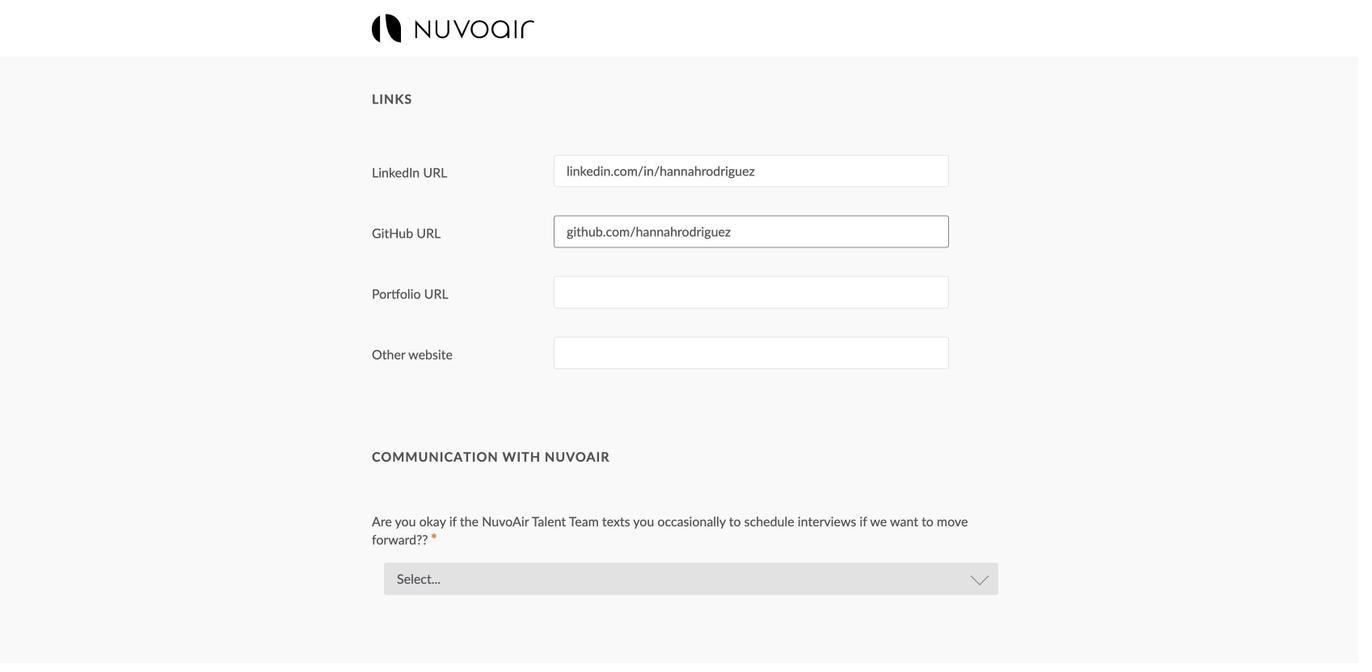 Task type: describe. For each thing, give the bounding box(es) containing it.
nuvoair logo image
[[372, 14, 535, 42]]



Task type: locate. For each thing, give the bounding box(es) containing it.
None text field
[[554, 0, 950, 11], [554, 276, 950, 309], [554, 0, 950, 11], [554, 276, 950, 309]]

None text field
[[554, 155, 950, 187], [554, 216, 950, 248], [554, 337, 950, 369], [554, 155, 950, 187], [554, 216, 950, 248], [554, 337, 950, 369]]



Task type: vqa. For each thing, say whether or not it's contained in the screenshot.
Option
no



